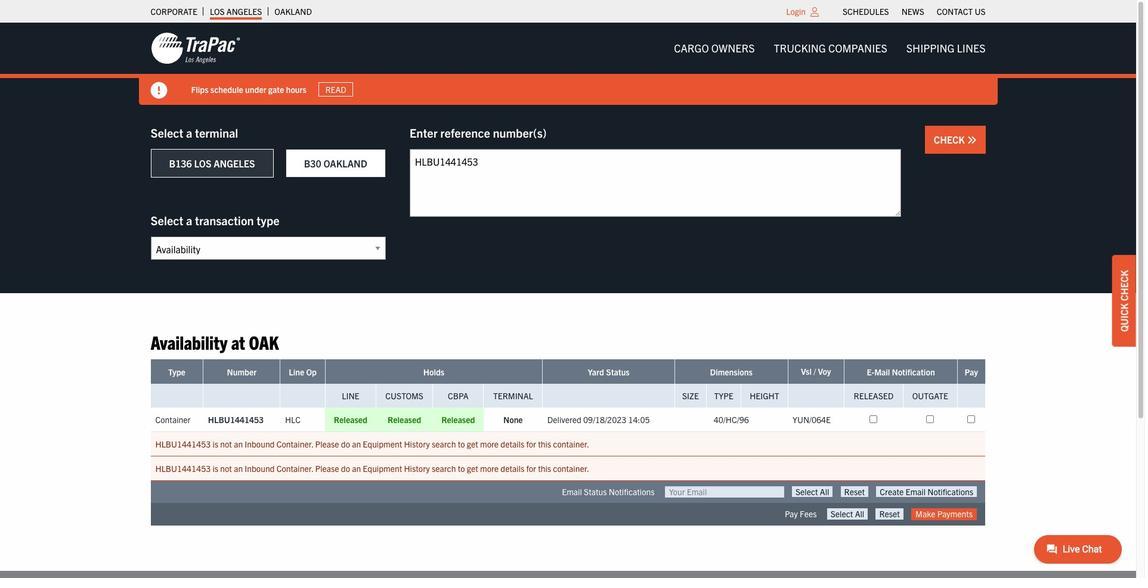 Task type: vqa. For each thing, say whether or not it's contained in the screenshot.
account
no



Task type: describe. For each thing, give the bounding box(es) containing it.
us
[[975, 6, 986, 17]]

select for select a terminal
[[151, 125, 183, 140]]

dimensions
[[710, 367, 753, 378]]

1 horizontal spatial check
[[1119, 270, 1131, 301]]

check button
[[925, 126, 986, 154]]

1 vertical spatial angeles
[[214, 158, 255, 169]]

released down e- at the bottom right of the page
[[854, 391, 894, 402]]

2 container. from the top
[[553, 464, 589, 475]]

schedule
[[210, 84, 243, 95]]

1 search from the top
[[432, 439, 456, 450]]

2 search from the top
[[432, 464, 456, 475]]

cargo owners
[[674, 41, 755, 55]]

email
[[562, 487, 582, 498]]

height
[[750, 391, 779, 402]]

select for select a transaction type
[[151, 213, 183, 228]]

trucking
[[774, 41, 826, 55]]

customs
[[386, 391, 424, 402]]

0 vertical spatial angeles
[[227, 6, 262, 17]]

1 history from the top
[[404, 439, 430, 450]]

shipping lines
[[907, 41, 986, 55]]

solid image inside 'check' button
[[967, 135, 977, 145]]

corporate
[[151, 6, 197, 17]]

line for line
[[342, 391, 359, 402]]

2 get from the top
[[467, 464, 478, 475]]

2 to from the top
[[458, 464, 465, 475]]

1 equipment from the top
[[363, 439, 402, 450]]

schedules link
[[843, 3, 889, 20]]

make
[[916, 509, 936, 520]]

vsl
[[801, 367, 812, 377]]

1 vertical spatial hlbu1441453
[[155, 439, 211, 450]]

los angeles image
[[151, 32, 240, 65]]

2 is from the top
[[213, 464, 218, 475]]

size
[[683, 391, 699, 402]]

select a transaction type
[[151, 213, 280, 228]]

make payments
[[916, 509, 973, 520]]

los angeles
[[210, 6, 262, 17]]

companies
[[829, 41, 888, 55]]

container
[[155, 415, 191, 426]]

yun/064e
[[793, 415, 831, 426]]

e-mail notification
[[867, 367, 935, 378]]

line op
[[289, 367, 317, 378]]

released down cbpa
[[442, 415, 475, 426]]

light image
[[811, 7, 819, 17]]

1 is from the top
[[213, 439, 218, 450]]

1 not from the top
[[220, 439, 232, 450]]

contact us
[[937, 6, 986, 17]]

2 not from the top
[[220, 464, 232, 475]]

flips
[[191, 84, 209, 95]]

trucking companies
[[774, 41, 888, 55]]

1 more from the top
[[480, 439, 499, 450]]

1 to from the top
[[458, 439, 465, 450]]

number(s)
[[493, 125, 547, 140]]

cargo
[[674, 41, 709, 55]]

2 details from the top
[[501, 464, 525, 475]]

2 vertical spatial hlbu1441453
[[155, 464, 211, 475]]

1 hlbu1441453 is not an inbound container. please do an equipment history search to get more details for this container. from the top
[[155, 439, 589, 450]]

2 do from the top
[[341, 464, 350, 475]]

outgate
[[913, 391, 949, 402]]

1 please from the top
[[315, 439, 339, 450]]

0 vertical spatial oakland
[[275, 6, 312, 17]]

1 vertical spatial los
[[194, 158, 211, 169]]

quick check link
[[1113, 255, 1137, 347]]

enter reference number(s)
[[410, 125, 547, 140]]

reference
[[440, 125, 490, 140]]

vsl / voy
[[801, 367, 831, 377]]

schedules
[[843, 6, 889, 17]]

2 more from the top
[[480, 464, 499, 475]]

availability at oak
[[151, 331, 279, 354]]

contact
[[937, 6, 973, 17]]

delivered
[[548, 415, 582, 426]]

pay for pay fees
[[785, 509, 798, 520]]

1 get from the top
[[467, 439, 478, 450]]

2 please from the top
[[315, 464, 339, 475]]

at
[[231, 331, 245, 354]]

email status notifications
[[562, 487, 655, 498]]

quick check
[[1119, 270, 1131, 332]]

trucking companies link
[[765, 36, 897, 60]]

09/18/2023
[[584, 415, 627, 426]]

2 container. from the top
[[277, 464, 313, 475]]

delivered 09/18/2023 14:05
[[548, 415, 650, 426]]

e-
[[867, 367, 875, 378]]

b30 oakland
[[304, 158, 367, 169]]

gate
[[268, 84, 284, 95]]

yard status
[[588, 367, 630, 378]]

14:05
[[629, 415, 650, 426]]

contact us link
[[937, 3, 986, 20]]

corporate link
[[151, 3, 197, 20]]

b136
[[169, 158, 192, 169]]

flips schedule under gate hours
[[191, 84, 307, 95]]

news
[[902, 6, 925, 17]]



Task type: locate. For each thing, give the bounding box(es) containing it.
status right yard in the right of the page
[[606, 367, 630, 378]]

enter
[[410, 125, 438, 140]]

/
[[814, 367, 816, 377]]

los right b136
[[194, 158, 211, 169]]

oakland
[[275, 6, 312, 17], [324, 158, 367, 169]]

status for yard
[[606, 367, 630, 378]]

make payments link
[[912, 509, 977, 521]]

2 inbound from the top
[[245, 464, 275, 475]]

notifications
[[609, 487, 655, 498]]

2 a from the top
[[186, 213, 192, 228]]

1 horizontal spatial line
[[342, 391, 359, 402]]

0 vertical spatial equipment
[[363, 439, 402, 450]]

0 vertical spatial pay
[[965, 367, 978, 378]]

is
[[213, 439, 218, 450], [213, 464, 218, 475]]

0 horizontal spatial oakland
[[275, 6, 312, 17]]

yard
[[588, 367, 604, 378]]

line left op
[[289, 367, 304, 378]]

0 vertical spatial hlbu1441453
[[208, 415, 264, 426]]

1 inbound from the top
[[245, 439, 275, 450]]

0 vertical spatial select
[[151, 125, 183, 140]]

mail
[[875, 367, 890, 378]]

1 select from the top
[[151, 125, 183, 140]]

pay
[[965, 367, 978, 378], [785, 509, 798, 520]]

1 vertical spatial select
[[151, 213, 183, 228]]

type
[[257, 213, 280, 228]]

oakland link
[[275, 3, 312, 20]]

fees
[[800, 509, 817, 520]]

1 vertical spatial pay
[[785, 509, 798, 520]]

0 vertical spatial history
[[404, 439, 430, 450]]

container.
[[553, 439, 589, 450], [553, 464, 589, 475]]

40/hc/96
[[714, 415, 749, 426]]

not
[[220, 439, 232, 450], [220, 464, 232, 475]]

select left transaction
[[151, 213, 183, 228]]

0 vertical spatial to
[[458, 439, 465, 450]]

1 vertical spatial equipment
[[363, 464, 402, 475]]

footer
[[0, 571, 1137, 579]]

1 vertical spatial details
[[501, 464, 525, 475]]

to
[[458, 439, 465, 450], [458, 464, 465, 475]]

select
[[151, 125, 183, 140], [151, 213, 183, 228]]

1 vertical spatial oakland
[[324, 158, 367, 169]]

banner
[[0, 23, 1145, 105]]

shipping
[[907, 41, 955, 55]]

None checkbox
[[870, 416, 878, 424], [927, 416, 934, 424], [968, 416, 976, 424], [870, 416, 878, 424], [927, 416, 934, 424], [968, 416, 976, 424]]

0 vertical spatial solid image
[[151, 82, 167, 99]]

1 horizontal spatial solid image
[[967, 135, 977, 145]]

container. down delivered
[[553, 439, 589, 450]]

0 horizontal spatial check
[[934, 134, 967, 146]]

0 vertical spatial for
[[526, 439, 536, 450]]

op
[[306, 367, 317, 378]]

Enter reference number(s) text field
[[410, 149, 901, 217]]

availability
[[151, 331, 228, 354]]

menu bar
[[837, 3, 992, 20], [665, 36, 995, 60]]

2 hlbu1441453 is not an inbound container. please do an equipment history search to get more details for this container. from the top
[[155, 464, 589, 475]]

1 vertical spatial line
[[342, 391, 359, 402]]

0 horizontal spatial line
[[289, 367, 304, 378]]

1 horizontal spatial type
[[714, 391, 734, 402]]

angeles
[[227, 6, 262, 17], [214, 158, 255, 169]]

1 vertical spatial check
[[1119, 270, 1131, 301]]

terminal
[[195, 125, 238, 140]]

a left terminal
[[186, 125, 192, 140]]

0 vertical spatial type
[[168, 367, 185, 378]]

type
[[168, 367, 185, 378], [714, 391, 734, 402]]

status
[[606, 367, 630, 378], [584, 487, 607, 498]]

0 vertical spatial hlbu1441453 is not an inbound container. please do an equipment history search to get more details for this container.
[[155, 439, 589, 450]]

0 vertical spatial more
[[480, 439, 499, 450]]

1 vertical spatial get
[[467, 464, 478, 475]]

0 vertical spatial please
[[315, 439, 339, 450]]

1 vertical spatial type
[[714, 391, 734, 402]]

oak
[[249, 331, 279, 354]]

terminal
[[493, 391, 533, 402]]

1 horizontal spatial oakland
[[324, 158, 367, 169]]

0 vertical spatial status
[[606, 367, 630, 378]]

a left transaction
[[186, 213, 192, 228]]

released
[[854, 391, 894, 402], [334, 415, 368, 426], [388, 415, 421, 426], [442, 415, 475, 426]]

los up los angeles image
[[210, 6, 225, 17]]

0 vertical spatial search
[[432, 439, 456, 450]]

an
[[234, 439, 243, 450], [352, 439, 361, 450], [234, 464, 243, 475], [352, 464, 361, 475]]

oakland right b30
[[324, 158, 367, 169]]

status for email
[[584, 487, 607, 498]]

released right hlc
[[334, 415, 368, 426]]

1 container. from the top
[[553, 439, 589, 450]]

banner containing cargo owners
[[0, 23, 1145, 105]]

2 select from the top
[[151, 213, 183, 228]]

line left customs
[[342, 391, 359, 402]]

owners
[[712, 41, 755, 55]]

0 vertical spatial container.
[[277, 439, 313, 450]]

menu bar containing schedules
[[837, 3, 992, 20]]

1 vertical spatial more
[[480, 464, 499, 475]]

2 history from the top
[[404, 464, 430, 475]]

payments
[[938, 509, 973, 520]]

1 container. from the top
[[277, 439, 313, 450]]

los angeles link
[[210, 3, 262, 20]]

0 vertical spatial details
[[501, 439, 525, 450]]

menu bar containing cargo owners
[[665, 36, 995, 60]]

lines
[[957, 41, 986, 55]]

select up b136
[[151, 125, 183, 140]]

0 vertical spatial inbound
[[245, 439, 275, 450]]

b136 los angeles
[[169, 158, 255, 169]]

login
[[786, 6, 806, 17]]

read link
[[319, 82, 353, 97]]

0 vertical spatial container.
[[553, 439, 589, 450]]

menu bar down light icon
[[665, 36, 995, 60]]

2 equipment from the top
[[363, 464, 402, 475]]

a for transaction
[[186, 213, 192, 228]]

0 vertical spatial do
[[341, 439, 350, 450]]

read
[[325, 84, 347, 95]]

search
[[432, 439, 456, 450], [432, 464, 456, 475]]

1 vertical spatial is
[[213, 464, 218, 475]]

1 vertical spatial container.
[[277, 464, 313, 475]]

line for line op
[[289, 367, 304, 378]]

1 vertical spatial inbound
[[245, 464, 275, 475]]

1 vertical spatial menu bar
[[665, 36, 995, 60]]

los inside los angeles link
[[210, 6, 225, 17]]

1 for from the top
[[526, 439, 536, 450]]

1 vertical spatial please
[[315, 464, 339, 475]]

hlc
[[285, 415, 301, 426]]

0 vertical spatial los
[[210, 6, 225, 17]]

inbound
[[245, 439, 275, 450], [245, 464, 275, 475]]

number
[[227, 367, 257, 378]]

1 vertical spatial to
[[458, 464, 465, 475]]

1 vertical spatial not
[[220, 464, 232, 475]]

angeles down terminal
[[214, 158, 255, 169]]

details
[[501, 439, 525, 450], [501, 464, 525, 475]]

0 vertical spatial get
[[467, 439, 478, 450]]

1 vertical spatial solid image
[[967, 135, 977, 145]]

1 vertical spatial a
[[186, 213, 192, 228]]

this
[[538, 439, 551, 450], [538, 464, 551, 475]]

cargo owners link
[[665, 36, 765, 60]]

0 vertical spatial a
[[186, 125, 192, 140]]

1 details from the top
[[501, 439, 525, 450]]

None button
[[792, 487, 833, 498], [841, 487, 869, 498], [877, 487, 977, 498], [827, 509, 868, 520], [876, 509, 904, 520], [792, 487, 833, 498], [841, 487, 869, 498], [877, 487, 977, 498], [827, 509, 868, 520], [876, 509, 904, 520]]

0 vertical spatial is
[[213, 439, 218, 450]]

1 horizontal spatial pay
[[965, 367, 978, 378]]

pay right the notification
[[965, 367, 978, 378]]

solid image
[[151, 82, 167, 99], [967, 135, 977, 145]]

type down 'availability'
[[168, 367, 185, 378]]

0 vertical spatial this
[[538, 439, 551, 450]]

status right email
[[584, 487, 607, 498]]

oakland right los angeles
[[275, 6, 312, 17]]

hours
[[286, 84, 307, 95]]

pay left fees
[[785, 509, 798, 520]]

login link
[[786, 6, 806, 17]]

released down customs
[[388, 415, 421, 426]]

2 this from the top
[[538, 464, 551, 475]]

b30
[[304, 158, 321, 169]]

a
[[186, 125, 192, 140], [186, 213, 192, 228]]

voy
[[818, 367, 831, 377]]

check inside button
[[934, 134, 967, 146]]

hlbu1441453
[[208, 415, 264, 426], [155, 439, 211, 450], [155, 464, 211, 475]]

1 vertical spatial for
[[526, 464, 536, 475]]

shipping lines link
[[897, 36, 995, 60]]

1 vertical spatial container.
[[553, 464, 589, 475]]

0 vertical spatial menu bar
[[837, 3, 992, 20]]

1 vertical spatial this
[[538, 464, 551, 475]]

get
[[467, 439, 478, 450], [467, 464, 478, 475]]

none
[[504, 415, 523, 426]]

pay fees
[[785, 509, 817, 520]]

select a terminal
[[151, 125, 238, 140]]

0 horizontal spatial type
[[168, 367, 185, 378]]

cbpa
[[448, 391, 469, 402]]

Your Email email field
[[665, 487, 784, 498]]

1 do from the top
[[341, 439, 350, 450]]

2 for from the top
[[526, 464, 536, 475]]

0 vertical spatial line
[[289, 367, 304, 378]]

1 a from the top
[[186, 125, 192, 140]]

for
[[526, 439, 536, 450], [526, 464, 536, 475]]

do
[[341, 439, 350, 450], [341, 464, 350, 475]]

please
[[315, 439, 339, 450], [315, 464, 339, 475]]

1 vertical spatial history
[[404, 464, 430, 475]]

menu bar inside banner
[[665, 36, 995, 60]]

1 this from the top
[[538, 439, 551, 450]]

0 vertical spatial check
[[934, 134, 967, 146]]

a for terminal
[[186, 125, 192, 140]]

menu bar up shipping on the top of page
[[837, 3, 992, 20]]

type down dimensions
[[714, 391, 734, 402]]

0 horizontal spatial solid image
[[151, 82, 167, 99]]

news link
[[902, 3, 925, 20]]

under
[[245, 84, 266, 95]]

1 vertical spatial status
[[584, 487, 607, 498]]

transaction
[[195, 213, 254, 228]]

holds
[[424, 367, 445, 378]]

0 vertical spatial not
[[220, 439, 232, 450]]

0 horizontal spatial pay
[[785, 509, 798, 520]]

angeles left 'oakland' link
[[227, 6, 262, 17]]

notification
[[892, 367, 935, 378]]

pay for pay
[[965, 367, 978, 378]]

1 vertical spatial hlbu1441453 is not an inbound container. please do an equipment history search to get more details for this container.
[[155, 464, 589, 475]]

container. up email
[[553, 464, 589, 475]]

equipment
[[363, 439, 402, 450], [363, 464, 402, 475]]

1 vertical spatial do
[[341, 464, 350, 475]]

1 vertical spatial search
[[432, 464, 456, 475]]

quick
[[1119, 304, 1131, 332]]



